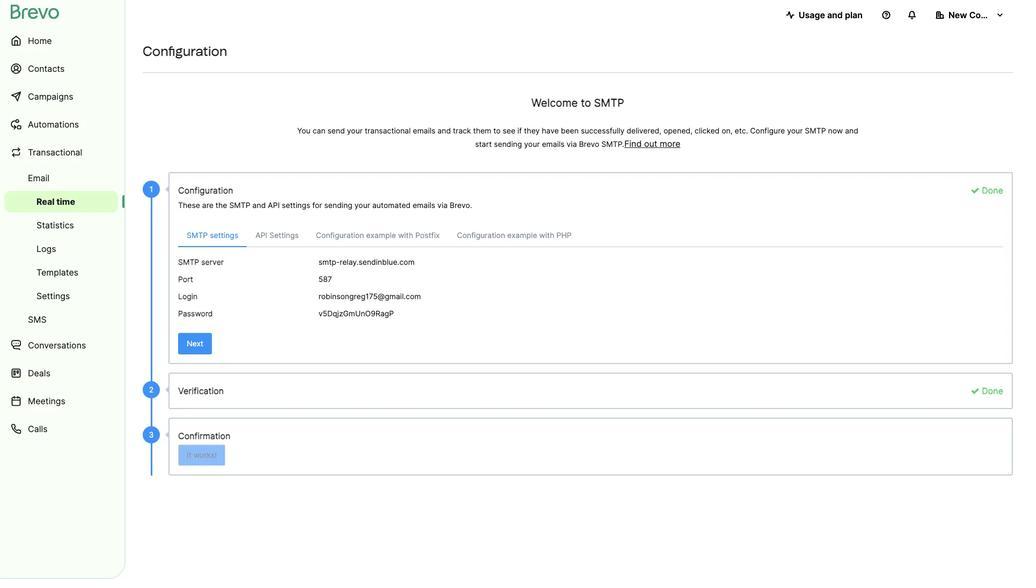 Task type: describe. For each thing, give the bounding box(es) containing it.
these
[[178, 201, 200, 210]]

new
[[949, 10, 968, 20]]

with for php
[[540, 231, 555, 240]]

been
[[561, 126, 579, 135]]

settings inside tab panel
[[270, 231, 299, 240]]

calls link
[[4, 417, 118, 442]]

server
[[201, 258, 224, 267]]

automated
[[373, 201, 411, 210]]

clicked
[[695, 126, 720, 135]]

email
[[28, 173, 49, 184]]

and inside button
[[828, 10, 844, 20]]

real time
[[37, 197, 75, 207]]

find out more
[[625, 139, 681, 149]]

new company button
[[928, 4, 1014, 26]]

sending inside you can send your transactional emails and track them to see if they have been successfully delivered, opened, clicked on, etc. configure your smtp now and start sending your emails via brevo smtp.
[[494, 140, 523, 149]]

brevo.
[[450, 201, 473, 210]]

tab panel containing smtp settings
[[170, 225, 1013, 325]]

api inside api settings link
[[256, 231, 268, 240]]

3
[[149, 431, 154, 440]]

email link
[[4, 168, 118, 189]]

these are the smtp and api settings for sending your automated emails via brevo.
[[178, 201, 473, 210]]

2
[[149, 386, 154, 395]]

templates
[[37, 267, 79, 278]]

smtp right the
[[229, 201, 251, 210]]

relay.sendinblue.com
[[340, 258, 415, 267]]

settings inside tab panel
[[210, 231, 239, 240]]

verification
[[178, 386, 224, 397]]

contacts link
[[4, 56, 118, 82]]

the
[[216, 201, 227, 210]]

conversations link
[[4, 333, 118, 359]]

automations link
[[4, 112, 118, 137]]

next button
[[178, 333, 212, 355]]

more
[[660, 139, 681, 149]]

you
[[297, 126, 311, 135]]

smtp settings link
[[178, 225, 247, 248]]

are
[[202, 201, 214, 210]]

transactional link
[[4, 140, 118, 165]]

it works! link
[[178, 445, 226, 467]]

start
[[476, 140, 492, 149]]

login
[[178, 292, 198, 301]]

home link
[[4, 28, 118, 54]]

example for postfix
[[367, 231, 396, 240]]

smtp-
[[319, 258, 340, 267]]

smtp up port
[[178, 258, 199, 267]]

usage and plan button
[[778, 4, 872, 26]]

check image for configuration
[[972, 186, 980, 195]]

ongreg175@gmail.com
[[341, 292, 421, 301]]

opened,
[[664, 126, 693, 135]]

they
[[525, 126, 540, 135]]

smtp up successfully
[[595, 97, 625, 110]]

api settings link
[[247, 225, 308, 247]]

0 vertical spatial to
[[581, 97, 592, 110]]

now
[[829, 126, 844, 135]]

home
[[28, 35, 52, 46]]

them
[[474, 126, 492, 135]]

postfix
[[416, 231, 440, 240]]

templates link
[[4, 262, 118, 284]]

deals
[[28, 368, 50, 379]]

example for php
[[508, 231, 538, 240]]

transactional
[[28, 147, 82, 158]]

configuration example with php link
[[449, 225, 581, 247]]

sms
[[28, 315, 47, 325]]

smtp up 'smtp server'
[[187, 231, 208, 240]]

welcome to smtp
[[532, 97, 625, 110]]

calls
[[28, 424, 48, 435]]

statistics
[[37, 220, 74, 231]]

on,
[[722, 126, 733, 135]]

you can send your transactional emails and track them to see if they have been successfully delivered, opened, clicked on, etc. configure your smtp now and start sending your emails via brevo smtp.
[[297, 126, 859, 149]]

brevo
[[580, 140, 600, 149]]

if
[[518, 126, 522, 135]]

your left "automated"
[[355, 201, 371, 210]]

settings link
[[4, 286, 118, 307]]

find
[[625, 139, 642, 149]]

robins ongreg175@gmail.com
[[319, 292, 421, 301]]

and left track
[[438, 126, 451, 135]]

usage and plan
[[799, 10, 863, 20]]

next
[[187, 339, 204, 348]]

configuration example with postfix
[[316, 231, 440, 240]]

usage
[[799, 10, 826, 20]]

2 vertical spatial emails
[[413, 201, 436, 210]]

can
[[313, 126, 326, 135]]

campaigns link
[[4, 84, 118, 110]]

smtp settings
[[187, 231, 239, 240]]

see
[[503, 126, 516, 135]]



Task type: locate. For each thing, give the bounding box(es) containing it.
statistics link
[[4, 215, 118, 236]]

successfully
[[581, 126, 625, 135]]

tab list
[[178, 225, 1004, 248]]

new company
[[949, 10, 1010, 20]]

1 done from the top
[[980, 185, 1004, 196]]

2 example from the left
[[508, 231, 538, 240]]

1 check image from the top
[[972, 186, 980, 195]]

your down they at the top of the page
[[525, 140, 540, 149]]

with for postfix
[[398, 231, 414, 240]]

smtp inside you can send your transactional emails and track them to see if they have been successfully delivered, opened, clicked on, etc. configure your smtp now and start sending your emails via brevo smtp.
[[806, 126, 827, 135]]

to left see
[[494, 126, 501, 135]]

sms link
[[4, 309, 118, 331]]

and right now
[[846, 126, 859, 135]]

works!
[[194, 451, 217, 460]]

settings down these are the smtp and api settings for sending your automated emails via brevo. on the left of the page
[[270, 231, 299, 240]]

to
[[581, 97, 592, 110], [494, 126, 501, 135]]

0 horizontal spatial with
[[398, 231, 414, 240]]

it
[[187, 451, 192, 460]]

1 example from the left
[[367, 231, 396, 240]]

1 horizontal spatial example
[[508, 231, 538, 240]]

smtp
[[595, 97, 625, 110], [806, 126, 827, 135], [229, 201, 251, 210], [187, 231, 208, 240], [178, 258, 199, 267]]

port
[[178, 275, 193, 284]]

emails right transactional
[[413, 126, 436, 135]]

1 horizontal spatial to
[[581, 97, 592, 110]]

time
[[57, 197, 75, 207]]

0 vertical spatial check image
[[972, 186, 980, 195]]

via down been
[[567, 140, 577, 149]]

2 done from the top
[[980, 386, 1004, 397]]

conversations
[[28, 340, 86, 351]]

to right welcome
[[581, 97, 592, 110]]

smtp left now
[[806, 126, 827, 135]]

api settings
[[256, 231, 299, 240]]

1 vertical spatial check image
[[972, 387, 980, 396]]

meetings
[[28, 396, 65, 407]]

1 vertical spatial settings
[[37, 291, 70, 302]]

real
[[37, 197, 55, 207]]

check image
[[972, 186, 980, 195], [972, 387, 980, 396]]

deals link
[[4, 361, 118, 387]]

robins
[[319, 292, 341, 301]]

1 horizontal spatial settings
[[270, 231, 299, 240]]

0 vertical spatial done
[[980, 185, 1004, 196]]

to inside you can send your transactional emails and track them to see if they have been successfully delivered, opened, clicked on, etc. configure your smtp now and start sending your emails via brevo smtp.
[[494, 126, 501, 135]]

via inside you can send your transactional emails and track them to see if they have been successfully delivered, opened, clicked on, etc. configure your smtp now and start sending your emails via brevo smtp.
[[567, 140, 577, 149]]

and
[[828, 10, 844, 20], [438, 126, 451, 135], [846, 126, 859, 135], [253, 201, 266, 210]]

meetings link
[[4, 389, 118, 415]]

tab panel
[[170, 225, 1013, 325], [170, 256, 1013, 325]]

0 vertical spatial sending
[[494, 140, 523, 149]]

company
[[970, 10, 1010, 20]]

1 vertical spatial api
[[256, 231, 268, 240]]

0 vertical spatial emails
[[413, 126, 436, 135]]

587
[[319, 275, 332, 284]]

0 horizontal spatial sending
[[325, 201, 353, 210]]

sending down see
[[494, 140, 523, 149]]

1 horizontal spatial api
[[268, 201, 280, 210]]

0 horizontal spatial to
[[494, 126, 501, 135]]

find out more button
[[625, 139, 681, 149]]

1 vertical spatial settings
[[210, 231, 239, 240]]

your right send
[[347, 126, 363, 135]]

and up api settings
[[253, 201, 266, 210]]

1 horizontal spatial sending
[[494, 140, 523, 149]]

1 horizontal spatial with
[[540, 231, 555, 240]]

contacts
[[28, 63, 65, 74]]

automations
[[28, 119, 79, 130]]

configure
[[751, 126, 786, 135]]

with
[[398, 231, 414, 240], [540, 231, 555, 240]]

example left php on the top
[[508, 231, 538, 240]]

track
[[453, 126, 471, 135]]

real time link
[[4, 191, 118, 213]]

tab panel containing smtp server
[[170, 256, 1013, 325]]

smtp server
[[178, 258, 224, 267]]

2 check image from the top
[[972, 387, 980, 396]]

for
[[313, 201, 322, 210]]

sending right 'for'
[[325, 201, 353, 210]]

0 vertical spatial api
[[268, 201, 280, 210]]

1 vertical spatial emails
[[542, 140, 565, 149]]

1 vertical spatial sending
[[325, 201, 353, 210]]

transactional
[[365, 126, 411, 135]]

1 with from the left
[[398, 231, 414, 240]]

with left php on the top
[[540, 231, 555, 240]]

it works!
[[187, 451, 217, 460]]

smtp-relay.sendinblue.com
[[319, 258, 415, 267]]

logs link
[[4, 238, 118, 260]]

settings
[[282, 201, 311, 210], [210, 231, 239, 240]]

v5dqjzgmuno9ragp
[[319, 309, 394, 318]]

api up api settings
[[268, 201, 280, 210]]

settings left 'for'
[[282, 201, 311, 210]]

api right smtp settings
[[256, 231, 268, 240]]

0 horizontal spatial api
[[256, 231, 268, 240]]

example
[[367, 231, 396, 240], [508, 231, 538, 240]]

via left brevo.
[[438, 201, 448, 210]]

configuration example with php
[[457, 231, 572, 240]]

delivered,
[[627, 126, 662, 135]]

1 vertical spatial via
[[438, 201, 448, 210]]

done for verification
[[980, 386, 1004, 397]]

campaigns
[[28, 91, 73, 102]]

0 vertical spatial settings
[[270, 231, 299, 240]]

0 horizontal spatial settings
[[210, 231, 239, 240]]

settings up server
[[210, 231, 239, 240]]

and left plan on the right top
[[828, 10, 844, 20]]

password
[[178, 309, 213, 318]]

emails down have
[[542, 140, 565, 149]]

confirmation
[[178, 431, 231, 442]]

0 horizontal spatial example
[[367, 231, 396, 240]]

settings down the templates
[[37, 291, 70, 302]]

2 tab panel from the top
[[170, 256, 1013, 325]]

emails up postfix
[[413, 201, 436, 210]]

out
[[645, 139, 658, 149]]

2 with from the left
[[540, 231, 555, 240]]

tab list containing smtp settings
[[178, 225, 1004, 248]]

etc.
[[735, 126, 749, 135]]

1
[[150, 185, 153, 194]]

done for configuration
[[980, 185, 1004, 196]]

0 vertical spatial settings
[[282, 201, 311, 210]]

0 vertical spatial via
[[567, 140, 577, 149]]

plan
[[846, 10, 863, 20]]

send
[[328, 126, 345, 135]]

example up relay.sendinblue.com at the left of the page
[[367, 231, 396, 240]]

1 horizontal spatial via
[[567, 140, 577, 149]]

configuration example with postfix link
[[308, 225, 449, 247]]

api
[[268, 201, 280, 210], [256, 231, 268, 240]]

check image for verification
[[972, 387, 980, 396]]

1 horizontal spatial settings
[[282, 201, 311, 210]]

1 vertical spatial done
[[980, 386, 1004, 397]]

php
[[557, 231, 572, 240]]

your right configure
[[788, 126, 804, 135]]

0 horizontal spatial settings
[[37, 291, 70, 302]]

1 tab panel from the top
[[170, 225, 1013, 325]]

have
[[542, 126, 559, 135]]

0 horizontal spatial via
[[438, 201, 448, 210]]

with left postfix
[[398, 231, 414, 240]]

smtp.
[[602, 140, 625, 149]]

logs
[[37, 244, 56, 255]]

1 vertical spatial to
[[494, 126, 501, 135]]

configuration
[[143, 43, 227, 59], [178, 185, 233, 196], [316, 231, 364, 240], [457, 231, 506, 240]]

via
[[567, 140, 577, 149], [438, 201, 448, 210]]

tab list inside tab panel
[[178, 225, 1004, 248]]



Task type: vqa. For each thing, say whether or not it's contained in the screenshot.


